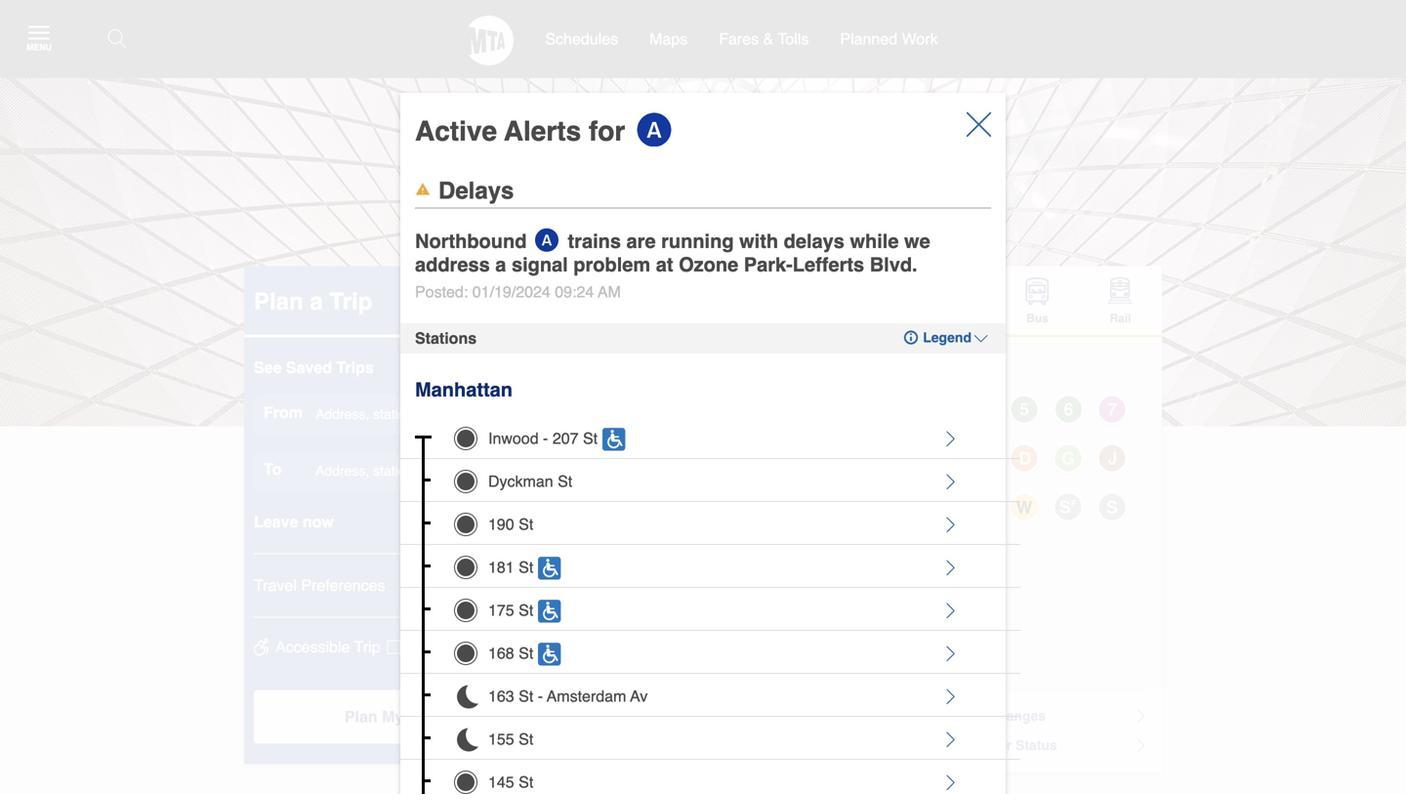 Task type: describe. For each thing, give the bounding box(es) containing it.
legend 0 image for 145 st
[[457, 774, 475, 791]]

legend 0 image for 190 st
[[457, 516, 475, 533]]

01/19/2024
[[473, 283, 551, 301]]

line b element
[[965, 442, 996, 474]]

line n element
[[877, 491, 909, 523]]

line q element
[[921, 491, 953, 523]]

tab list containing subway
[[830, 266, 1163, 334]]

delays
[[439, 178, 514, 204]]

planned for planned service changes
[[879, 708, 932, 724]]

fares
[[719, 30, 759, 48]]

a inside trains are running with delays while we address a signal problem at
[[496, 253, 506, 276]]

plan my trip
[[345, 708, 437, 726]]

legend
[[923, 330, 972, 345]]

line 3 element
[[921, 394, 953, 425]]

trains are running with delays while we address a signal problem at
[[415, 230, 931, 276]]

155
[[488, 730, 515, 748]]

region containing from
[[254, 334, 528, 744]]

with
[[740, 230, 779, 252]]

active
[[415, 116, 497, 147]]

manhattan
[[415, 378, 513, 401]]

line w element
[[1009, 491, 1040, 523]]

175 st
[[488, 601, 534, 619]]

legend 0 image for 181 st
[[457, 559, 475, 576]]

line g element
[[1053, 442, 1084, 474]]

my
[[382, 708, 404, 726]]

maps
[[650, 30, 688, 48]]

line l element
[[661, 394, 693, 425]]

line d element
[[1009, 442, 1040, 474]]

plan for plan my trip
[[345, 708, 378, 726]]

problem
[[574, 253, 651, 276]]

163 st - amsterdam av
[[488, 687, 648, 705]]

at
[[656, 253, 674, 276]]

station
[[573, 476, 626, 494]]

accessible trip
[[276, 638, 381, 656]]

northbound
[[415, 230, 532, 252]]

schedules
[[546, 30, 619, 48]]

- inside button
[[538, 687, 543, 705]]

work
[[902, 30, 938, 48]]

are
[[627, 230, 656, 252]]

line 4 element
[[965, 394, 996, 425]]

inwood - 207 st button
[[454, 426, 962, 451]]

posted: 01/19/2024 09:24 am
[[415, 283, 621, 301]]

planned work
[[841, 30, 938, 48]]

while
[[850, 230, 899, 252]]

181
[[488, 558, 515, 577]]

163
[[488, 687, 515, 705]]

plan a trip
[[254, 288, 373, 315]]

mta image
[[468, 16, 514, 65]]

0 vertical spatial status
[[660, 288, 732, 315]]

legend 0 image for 168 st
[[457, 645, 475, 662]]

rail
[[1110, 311, 1132, 325]]

st for 190 st
[[519, 515, 534, 534]]

lefferts
[[793, 253, 865, 276]]

line gs element
[[1097, 491, 1128, 523]]

1 horizontal spatial status
[[1016, 738, 1058, 753]]

line 7 element
[[1097, 394, 1128, 425]]

st for dyckman st
[[558, 472, 573, 491]]

av
[[631, 687, 648, 705]]

st for 145 st
[[519, 773, 534, 791]]

line 5 element
[[1009, 394, 1040, 425]]

09:24
[[555, 283, 594, 301]]

active alerts for
[[415, 116, 626, 147]]

0 horizontal spatial list
[[573, 508, 843, 557]]

station notice heading
[[573, 476, 679, 494]]

168 st button
[[454, 641, 962, 666]]

tolls
[[778, 30, 809, 48]]

line a element
[[617, 394, 649, 425]]

planned for planned work
[[841, 30, 898, 48]]

travel
[[254, 576, 297, 594]]

168 st
[[488, 644, 534, 662]]

fares & tolls
[[719, 30, 809, 48]]

190 st button
[[454, 512, 962, 536]]

plan my trip link
[[254, 690, 528, 744]]

elevator & escalator status
[[879, 738, 1058, 753]]

st for 168 st
[[519, 644, 534, 662]]

stations
[[415, 329, 477, 347]]

155 st
[[488, 730, 534, 748]]

legend 0 image for 175 st
[[457, 602, 475, 619]]

travel preferences
[[254, 576, 385, 594]]

0 horizontal spatial a
[[310, 288, 323, 315]]

line 6 element
[[1053, 394, 1084, 425]]

bus
[[1027, 311, 1049, 325]]

190 st
[[488, 515, 534, 534]]

From search field
[[254, 394, 528, 434]]

inwood
[[488, 429, 539, 448]]

subway link
[[913, 266, 996, 334]]

line 1 element
[[573, 394, 605, 425]]

address
[[415, 253, 490, 276]]

delays
[[784, 230, 845, 252]]

line f element
[[573, 511, 605, 543]]

posted:
[[415, 283, 468, 301]]

from
[[264, 403, 303, 421]]

search image
[[108, 29, 127, 49]]

station notice
[[573, 476, 679, 494]]

trip for plan my trip
[[408, 708, 437, 726]]

& for tolls
[[764, 30, 774, 48]]



Task type: vqa. For each thing, say whether or not it's contained in the screenshot.
Line 2 element
yes



Task type: locate. For each thing, give the bounding box(es) containing it.
legend 0 image left 145
[[457, 774, 475, 791]]

0 vertical spatial a
[[496, 253, 506, 276]]

& inside navigation
[[764, 30, 774, 48]]

- left 207
[[543, 429, 548, 448]]

menu
[[26, 43, 52, 52]]

list item inside active alerts for list
[[661, 394, 693, 425]]

navigation containing schedules
[[0, 0, 1407, 426]]

1 vertical spatial trip
[[354, 638, 381, 656]]

service status
[[571, 288, 732, 315]]

163 st - amsterdam av button
[[454, 684, 962, 708]]

legend 0 image inside 175 st button
[[457, 602, 475, 619]]

line e element
[[921, 442, 953, 474]]

legend 0 image left 175
[[457, 602, 475, 619]]

1 vertical spatial status
[[1016, 738, 1058, 753]]

line h element
[[877, 540, 909, 571]]

region
[[254, 334, 528, 744]]

st for 181 st
[[519, 558, 534, 577]]

legend 0 image left inwood
[[457, 430, 475, 447]]

line j element
[[1097, 442, 1128, 474]]

3 legend 0 image from the top
[[457, 645, 475, 662]]

155 st button
[[454, 727, 962, 751]]

escalator
[[951, 738, 1012, 753]]

navigation
[[0, 0, 1407, 426]]

st right 163
[[519, 687, 534, 705]]

line r element
[[965, 491, 996, 523]]

service down problem in the top left of the page
[[571, 288, 654, 315]]

& for escalator
[[937, 738, 947, 753]]

To search field
[[254, 451, 528, 491]]

0 vertical spatial trip
[[330, 288, 373, 315]]

preferences
[[301, 576, 385, 594]]

190
[[488, 515, 515, 534]]

trip for plan a trip
[[330, 288, 373, 315]]

line fs element
[[1053, 491, 1084, 523]]

2 legend 0 image from the top
[[457, 559, 475, 576]]

0 vertical spatial planned
[[841, 30, 898, 48]]

am
[[598, 283, 621, 301]]

legend button
[[900, 329, 992, 347]]

0 vertical spatial -
[[543, 429, 548, 448]]

&
[[764, 30, 774, 48], [937, 738, 947, 753]]

heading
[[877, 359, 1146, 376]]

legend 0 image inside 190 st button
[[457, 516, 475, 533]]

plan
[[254, 288, 304, 315], [345, 708, 378, 726]]

bus link
[[996, 266, 1080, 334]]

planned left work
[[841, 30, 898, 48]]

fares & tolls link
[[704, 0, 825, 78]]

& left tolls
[[764, 30, 774, 48]]

st left station at the left of the page
[[558, 472, 573, 491]]

park-
[[744, 253, 793, 276]]

st for 155 st
[[519, 730, 534, 748]]

a
[[496, 253, 506, 276], [310, 288, 323, 315]]

elevator
[[879, 738, 933, 753]]

dyckman st button
[[454, 469, 962, 493]]

legend 0 image left 168
[[457, 645, 475, 662]]

amsterdam
[[547, 687, 627, 705]]

plan inside region
[[345, 708, 378, 726]]

3 legend 0 image from the top
[[457, 602, 475, 619]]

planned service changes link
[[879, 704, 1146, 734]]

tab list
[[830, 266, 1163, 334]]

legend 2 image
[[457, 688, 479, 706]]

inwood - 207 st
[[488, 429, 598, 448]]

legend 0 image left the 190
[[457, 516, 475, 533]]

trip inside plan my trip link
[[408, 708, 437, 726]]

2 vertical spatial trip
[[408, 708, 437, 726]]

status down the ozone
[[660, 288, 732, 315]]

1 horizontal spatial plan
[[345, 708, 378, 726]]

line m element
[[617, 511, 649, 543]]

- right 163
[[538, 687, 543, 705]]

notice
[[631, 476, 679, 494]]

signal
[[512, 253, 568, 276]]

1 horizontal spatial a
[[496, 253, 506, 276]]

175 st button
[[454, 598, 962, 623]]

1 horizontal spatial list
[[877, 391, 1146, 586]]

1 horizontal spatial &
[[937, 738, 947, 753]]

legend 0 image left dyckman
[[457, 473, 475, 490]]

planned up elevator
[[879, 708, 932, 724]]

1 vertical spatial &
[[937, 738, 947, 753]]

subway
[[933, 311, 977, 325]]

-
[[543, 429, 548, 448], [538, 687, 543, 705]]

2 vertical spatial legend 0 image
[[457, 645, 475, 662]]

1 legend 0 image from the top
[[457, 473, 475, 490]]

st right 145
[[519, 773, 534, 791]]

1 vertical spatial planned
[[879, 708, 932, 724]]

0 horizontal spatial service
[[571, 288, 654, 315]]

st right 181
[[519, 558, 534, 577]]

st inside "button"
[[583, 429, 598, 448]]

legend 0 image inside dyckman st button
[[457, 473, 475, 490]]

1 vertical spatial -
[[538, 687, 543, 705]]

travel preferences button
[[254, 574, 528, 618]]

accessible
[[276, 638, 350, 656]]

trip left "posted:"
[[330, 288, 373, 315]]

legend 0 image for dyckman st
[[457, 473, 475, 490]]

for
[[589, 116, 626, 147]]

legend 0 image left 181
[[457, 559, 475, 576]]

alerts
[[504, 116, 581, 147]]

0 vertical spatial plan
[[254, 288, 304, 315]]

trip right my
[[408, 708, 437, 726]]

service up elevator & escalator status
[[936, 708, 985, 724]]

1 vertical spatial a
[[310, 288, 323, 315]]

trip right accessible
[[354, 638, 381, 656]]

maps link
[[634, 0, 704, 78]]

ozone park-lefferts blvd .
[[679, 253, 918, 276]]

st for 163 st - amsterdam av
[[519, 687, 534, 705]]

181 st
[[488, 558, 534, 577]]

trip
[[330, 288, 373, 315], [354, 638, 381, 656], [408, 708, 437, 726]]

line si element
[[921, 540, 953, 571]]

1 vertical spatial service
[[936, 708, 985, 724]]

st right 155
[[519, 730, 534, 748]]

line 2 element
[[877, 394, 909, 425]]

145 st button
[[454, 770, 962, 794]]

legend 0 image
[[457, 473, 475, 490], [457, 516, 475, 533], [457, 602, 475, 619], [457, 774, 475, 791]]

0 horizontal spatial plan
[[254, 288, 304, 315]]

legend 0 image for inwood - 207 st
[[457, 430, 475, 447]]

145
[[488, 773, 515, 791]]

0 horizontal spatial status
[[660, 288, 732, 315]]

trains
[[568, 230, 621, 252]]

blvd
[[870, 253, 913, 276]]

line z element
[[573, 629, 605, 660]]

legend 2 image
[[457, 731, 479, 749]]

st for 175 st
[[519, 601, 534, 619]]

changes
[[989, 708, 1046, 724]]

1 vertical spatial plan
[[345, 708, 378, 726]]

line c element
[[877, 442, 909, 474]]

legend 0 image inside 145 st button
[[457, 774, 475, 791]]

list
[[877, 391, 1146, 586], [573, 508, 843, 557]]

.
[[913, 253, 918, 276]]

planned work link
[[825, 0, 954, 78]]

175
[[488, 601, 515, 619]]

168
[[488, 644, 515, 662]]

2 legend 0 image from the top
[[457, 516, 475, 533]]

rail link
[[1080, 266, 1163, 334]]

0 vertical spatial &
[[764, 30, 774, 48]]

4 legend 0 image from the top
[[457, 774, 475, 791]]

0 horizontal spatial &
[[764, 30, 774, 48]]

st right the 190
[[519, 515, 534, 534]]

1 vertical spatial legend 0 image
[[457, 559, 475, 576]]

to
[[264, 460, 282, 478]]

legend 0 image inside 181 st button
[[457, 559, 475, 576]]

plan for plan a trip
[[254, 288, 304, 315]]

planned inside planned work link
[[841, 30, 898, 48]]

207
[[553, 429, 579, 448]]

planned service changes
[[879, 708, 1046, 724]]

elevator & escalator status link
[[879, 734, 1146, 757]]

0 vertical spatial legend 0 image
[[457, 430, 475, 447]]

legend 0 image inside inwood - 207 st "button"
[[457, 430, 475, 447]]

running
[[662, 230, 734, 252]]

145 st
[[488, 773, 534, 791]]

list item
[[661, 394, 693, 425]]

schedules link
[[530, 0, 634, 78]]

service
[[571, 288, 654, 315], [936, 708, 985, 724]]

ozone
[[679, 253, 739, 276]]

st right 207
[[583, 429, 598, 448]]

1 legend 0 image from the top
[[457, 430, 475, 447]]

legend 0 image
[[457, 430, 475, 447], [457, 559, 475, 576], [457, 645, 475, 662]]

181 st button
[[454, 555, 962, 580]]

st
[[583, 429, 598, 448], [558, 472, 573, 491], [519, 515, 534, 534], [519, 558, 534, 577], [519, 601, 534, 619], [519, 644, 534, 662], [519, 687, 534, 705], [519, 730, 534, 748], [519, 773, 534, 791]]

& right elevator
[[937, 738, 947, 753]]

status down changes
[[1016, 738, 1058, 753]]

1 horizontal spatial service
[[936, 708, 985, 724]]

st right 168
[[519, 644, 534, 662]]

legend 0 image inside 168 st button
[[457, 645, 475, 662]]

dyckman st
[[488, 472, 573, 491]]

st inside button
[[558, 472, 573, 491]]

st right 175
[[519, 601, 534, 619]]

0 vertical spatial service
[[571, 288, 654, 315]]

we
[[905, 230, 931, 252]]

- inside "button"
[[543, 429, 548, 448]]

active alerts for list
[[0, 0, 1407, 794]]

dyckman
[[488, 472, 554, 491]]



